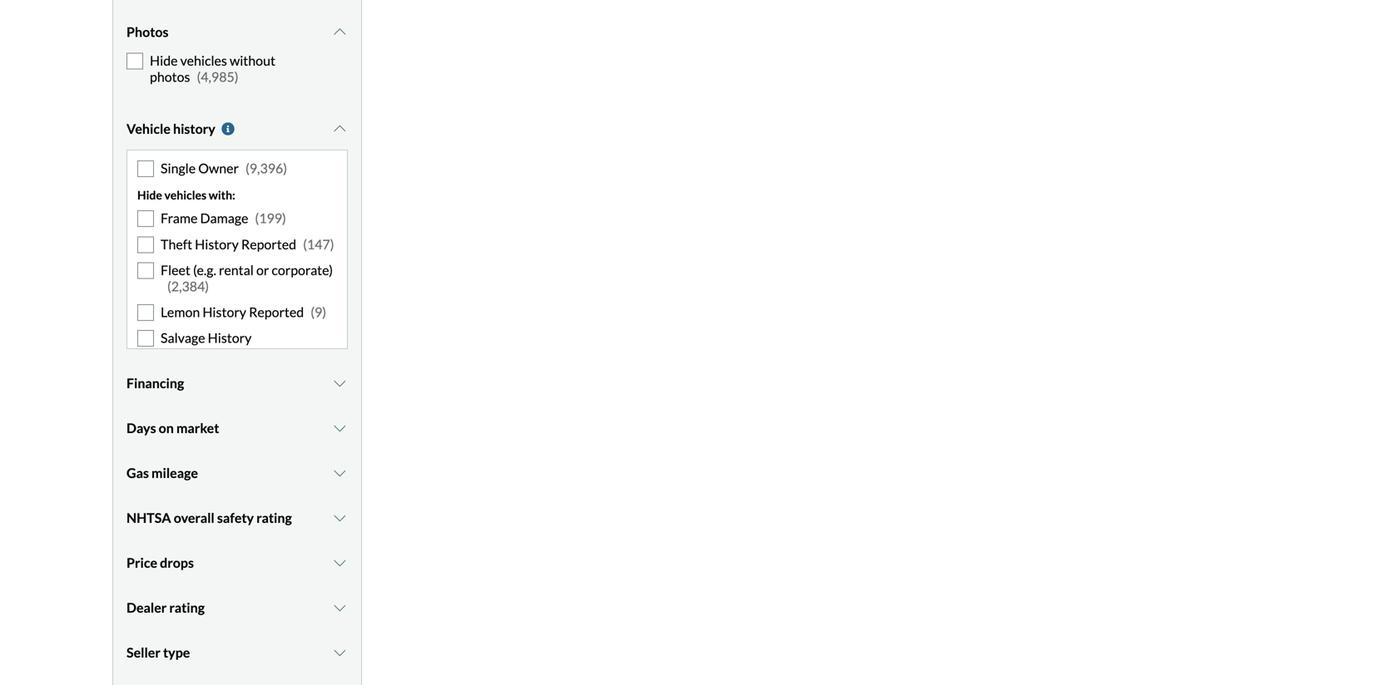 Task type: vqa. For each thing, say whether or not it's contained in the screenshot.
transparent
no



Task type: locate. For each thing, give the bounding box(es) containing it.
financing
[[126, 375, 184, 392]]

vehicles
[[180, 53, 227, 69], [164, 188, 206, 202]]

hide up "frame"
[[137, 188, 162, 202]]

days on market button
[[126, 408, 348, 449]]

reported down lemon
[[161, 346, 216, 362]]

1 horizontal spatial rating
[[256, 510, 292, 526]]

1 vertical spatial rating
[[169, 600, 205, 616]]

4 chevron down image from the top
[[332, 467, 348, 480]]

8 chevron down image from the top
[[332, 647, 348, 660]]

6 chevron down image from the top
[[332, 557, 348, 570]]

3 chevron down image from the top
[[332, 422, 348, 435]]

rating right dealer
[[169, 600, 205, 616]]

price drops button
[[126, 543, 348, 584]]

chevron down image inside days on market "dropdown button"
[[332, 422, 348, 435]]

theft history reported (147)
[[161, 236, 334, 252]]

on
[[159, 420, 174, 436]]

gas mileage
[[126, 465, 198, 481]]

hide for hide vehicles with:
[[137, 188, 162, 202]]

chevron down image for days on market
[[332, 422, 348, 435]]

vehicles left without
[[180, 53, 227, 69]]

0 vertical spatial history
[[195, 236, 239, 252]]

safety
[[217, 510, 254, 526]]

single owner (9,396)
[[161, 160, 287, 176]]

frame damage (199)
[[161, 210, 286, 227]]

history
[[173, 121, 215, 137]]

vehicles inside hide vehicles without photos
[[180, 53, 227, 69]]

history down frame damage (199)
[[195, 236, 239, 252]]

5 chevron down image from the top
[[332, 512, 348, 525]]

fleet
[[161, 262, 190, 278]]

1 chevron down image from the top
[[332, 122, 348, 136]]

hide
[[150, 53, 178, 69], [137, 188, 162, 202]]

history inside salvage history reported
[[208, 330, 252, 346]]

reported inside salvage history reported
[[161, 346, 216, 362]]

chevron down image for gas mileage
[[332, 467, 348, 480]]

0 vertical spatial rating
[[256, 510, 292, 526]]

gas mileage button
[[126, 453, 348, 494]]

financing button
[[126, 363, 348, 404]]

reported left (9)
[[249, 304, 304, 320]]

chevron down image inside gas mileage dropdown button
[[332, 467, 348, 480]]

2 chevron down image from the top
[[332, 377, 348, 390]]

lemon history reported (9)
[[161, 304, 326, 320]]

hide down photos
[[150, 53, 178, 69]]

chevron down image inside seller type dropdown button
[[332, 647, 348, 660]]

1 vertical spatial reported
[[249, 304, 304, 320]]

history
[[195, 236, 239, 252], [202, 304, 246, 320], [208, 330, 252, 346]]

0 vertical spatial reported
[[241, 236, 296, 252]]

damage
[[200, 210, 248, 227]]

gas
[[126, 465, 149, 481]]

0 horizontal spatial rating
[[169, 600, 205, 616]]

2 vertical spatial history
[[208, 330, 252, 346]]

nhtsa
[[126, 510, 171, 526]]

chevron down image
[[332, 25, 348, 39]]

reported
[[241, 236, 296, 252], [249, 304, 304, 320], [161, 346, 216, 362]]

info circle image
[[219, 122, 236, 136]]

vehicles up "frame"
[[164, 188, 206, 202]]

hide inside hide vehicles without photos
[[150, 53, 178, 69]]

chevron down image for seller type
[[332, 647, 348, 660]]

0 vertical spatial hide
[[150, 53, 178, 69]]

chevron down image for nhtsa overall safety rating
[[332, 512, 348, 525]]

1 vertical spatial vehicles
[[164, 188, 206, 202]]

vehicles for without
[[180, 53, 227, 69]]

7 chevron down image from the top
[[332, 602, 348, 615]]

2 vertical spatial reported
[[161, 346, 216, 362]]

reported down (199)
[[241, 236, 296, 252]]

with:
[[209, 188, 235, 202]]

history down lemon history reported (9)
[[208, 330, 252, 346]]

(147)
[[303, 236, 334, 252]]

salvage history reported
[[161, 330, 252, 362]]

0 vertical spatial vehicles
[[180, 53, 227, 69]]

(9,396)
[[245, 160, 287, 176]]

dealer rating button
[[126, 587, 348, 629]]

reported for theft history reported
[[241, 236, 296, 252]]

chevron down image inside dealer rating dropdown button
[[332, 602, 348, 615]]

history for theft
[[195, 236, 239, 252]]

chevron down image for financing
[[332, 377, 348, 390]]

(199)
[[255, 210, 286, 227]]

overall
[[174, 510, 214, 526]]

rating right safety at bottom left
[[256, 510, 292, 526]]

chevron down image inside "price drops" dropdown button
[[332, 557, 348, 570]]

seller
[[126, 645, 161, 661]]

chevron down image inside nhtsa overall safety rating dropdown button
[[332, 512, 348, 525]]

theft
[[161, 236, 192, 252]]

chevron down image inside financing dropdown button
[[332, 377, 348, 390]]

drops
[[160, 555, 194, 571]]

rating
[[256, 510, 292, 526], [169, 600, 205, 616]]

photos
[[126, 24, 168, 40]]

1 vertical spatial hide
[[137, 188, 162, 202]]

chevron down image
[[332, 122, 348, 136], [332, 377, 348, 390], [332, 422, 348, 435], [332, 467, 348, 480], [332, 512, 348, 525], [332, 557, 348, 570], [332, 602, 348, 615], [332, 647, 348, 660]]

history up salvage history reported
[[202, 304, 246, 320]]

1 vertical spatial history
[[202, 304, 246, 320]]

vehicles for with:
[[164, 188, 206, 202]]



Task type: describe. For each thing, give the bounding box(es) containing it.
dealer rating
[[126, 600, 205, 616]]

chevron down image for dealer rating
[[332, 602, 348, 615]]

days on market
[[126, 420, 219, 436]]

chevron down image for price drops
[[332, 557, 348, 570]]

hide vehicles without photos
[[150, 53, 275, 85]]

(181)
[[222, 346, 253, 362]]

owner
[[198, 160, 239, 176]]

nhtsa overall safety rating button
[[126, 498, 348, 539]]

fleet (e.g. rental or corporate) (2,384)
[[161, 262, 333, 294]]

photos button
[[126, 11, 348, 53]]

salvage
[[161, 330, 205, 346]]

nhtsa overall safety rating
[[126, 510, 292, 526]]

history for salvage
[[208, 330, 252, 346]]

hide vehicles with:
[[137, 188, 235, 202]]

lemon
[[161, 304, 200, 320]]

(2,384)
[[167, 278, 209, 294]]

vehicle history
[[126, 121, 215, 137]]

hide for hide vehicles without photos
[[150, 53, 178, 69]]

mileage
[[151, 465, 198, 481]]

dealer
[[126, 600, 167, 616]]

photos
[[150, 68, 190, 85]]

type
[[163, 645, 190, 661]]

single
[[161, 160, 196, 176]]

(4,985)
[[197, 68, 238, 85]]

(e.g.
[[193, 262, 216, 278]]

frame
[[161, 210, 198, 227]]

corporate)
[[272, 262, 333, 278]]

history for lemon
[[202, 304, 246, 320]]

seller type
[[126, 645, 190, 661]]

vehicle
[[126, 121, 170, 137]]

or
[[256, 262, 269, 278]]

market
[[176, 420, 219, 436]]

without
[[230, 53, 275, 69]]

(9)
[[311, 304, 326, 320]]

rating inside dropdown button
[[169, 600, 205, 616]]

days
[[126, 420, 156, 436]]

seller type button
[[126, 632, 348, 674]]

reported for lemon history reported
[[249, 304, 304, 320]]

price drops
[[126, 555, 194, 571]]

rating inside dropdown button
[[256, 510, 292, 526]]

price
[[126, 555, 157, 571]]

rental
[[219, 262, 254, 278]]

vehicle history button
[[126, 108, 348, 150]]



